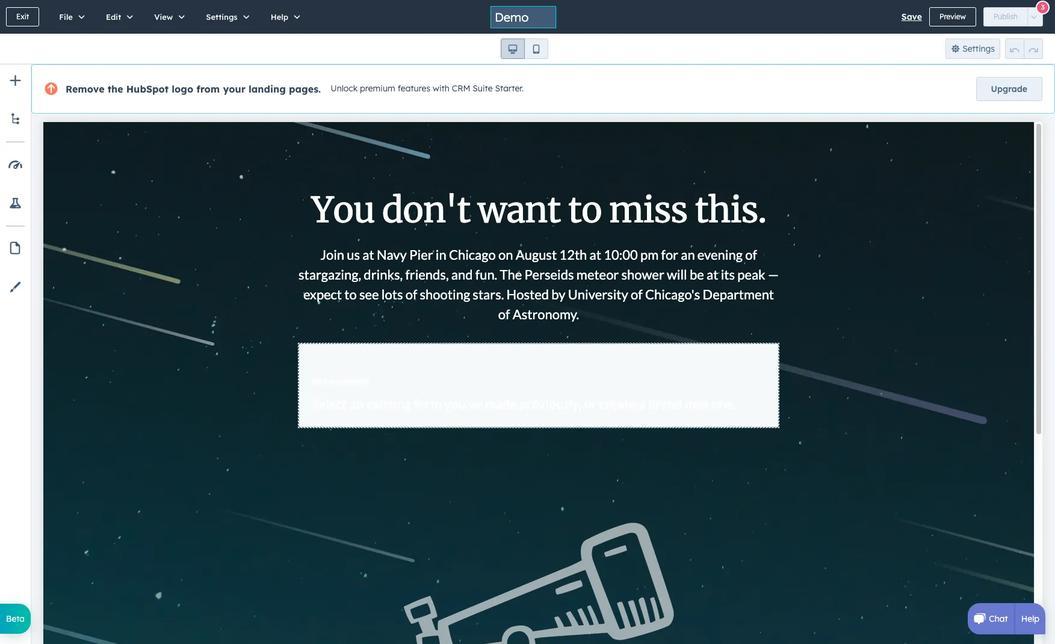 Task type: vqa. For each thing, say whether or not it's contained in the screenshot.
menu
no



Task type: locate. For each thing, give the bounding box(es) containing it.
beta
[[6, 614, 25, 625]]

help
[[271, 12, 288, 22], [1021, 614, 1039, 625]]

chat
[[989, 614, 1008, 625]]

1 group from the left
[[501, 39, 548, 59]]

0 vertical spatial help
[[271, 12, 288, 22]]

upgrade link
[[976, 77, 1042, 101]]

remove
[[66, 83, 104, 95]]

features
[[398, 83, 430, 94]]

preview button
[[929, 7, 976, 26]]

0 vertical spatial settings button
[[193, 0, 258, 34]]

save button
[[901, 10, 922, 24]]

1 horizontal spatial help
[[1021, 614, 1039, 625]]

settings down preview button
[[962, 43, 995, 54]]

0 vertical spatial settings
[[206, 12, 238, 22]]

1 vertical spatial settings button
[[945, 39, 1000, 59]]

0 horizontal spatial settings
[[206, 12, 238, 22]]

preview
[[939, 12, 966, 21]]

pages.
[[289, 83, 321, 95]]

group
[[501, 39, 548, 59], [1005, 39, 1043, 59]]

0 horizontal spatial help
[[271, 12, 288, 22]]

starter.
[[495, 83, 524, 94]]

1 horizontal spatial settings
[[962, 43, 995, 54]]

1 vertical spatial settings
[[962, 43, 995, 54]]

settings button
[[193, 0, 258, 34], [945, 39, 1000, 59]]

group down publish group
[[1005, 39, 1043, 59]]

group up starter.
[[501, 39, 548, 59]]

0 horizontal spatial settings button
[[193, 0, 258, 34]]

unlock
[[331, 83, 358, 94]]

landing
[[249, 83, 286, 95]]

2 group from the left
[[1005, 39, 1043, 59]]

1 vertical spatial help
[[1021, 614, 1039, 625]]

file
[[59, 12, 73, 22]]

settings
[[206, 12, 238, 22], [962, 43, 995, 54]]

with
[[433, 83, 449, 94]]

exit link
[[6, 7, 39, 26]]

suite
[[473, 83, 493, 94]]

None field
[[494, 9, 533, 25]]

publish
[[993, 12, 1018, 21]]

settings right view button
[[206, 12, 238, 22]]

premium
[[360, 83, 395, 94]]

1 horizontal spatial group
[[1005, 39, 1043, 59]]

exit
[[16, 12, 29, 21]]

beta button
[[0, 604, 31, 634]]

0 horizontal spatial group
[[501, 39, 548, 59]]



Task type: describe. For each thing, give the bounding box(es) containing it.
1 horizontal spatial settings button
[[945, 39, 1000, 59]]

hubspot
[[126, 83, 169, 95]]

unlock premium features with crm suite starter.
[[331, 83, 524, 94]]

help inside button
[[271, 12, 288, 22]]

your
[[223, 83, 246, 95]]

publish group
[[983, 7, 1043, 26]]

publish button
[[983, 7, 1028, 26]]

edit
[[106, 12, 121, 22]]

logo
[[172, 83, 193, 95]]

save
[[901, 11, 922, 22]]

the
[[108, 83, 123, 95]]

3
[[1041, 3, 1045, 11]]

view
[[154, 12, 173, 22]]

upgrade
[[991, 84, 1027, 94]]

from
[[196, 83, 220, 95]]

help button
[[258, 0, 309, 34]]

edit button
[[93, 0, 142, 34]]

remove the hubspot logo from your landing pages.
[[66, 83, 321, 95]]

file button
[[46, 0, 93, 34]]

view button
[[142, 0, 193, 34]]

crm
[[452, 83, 470, 94]]



